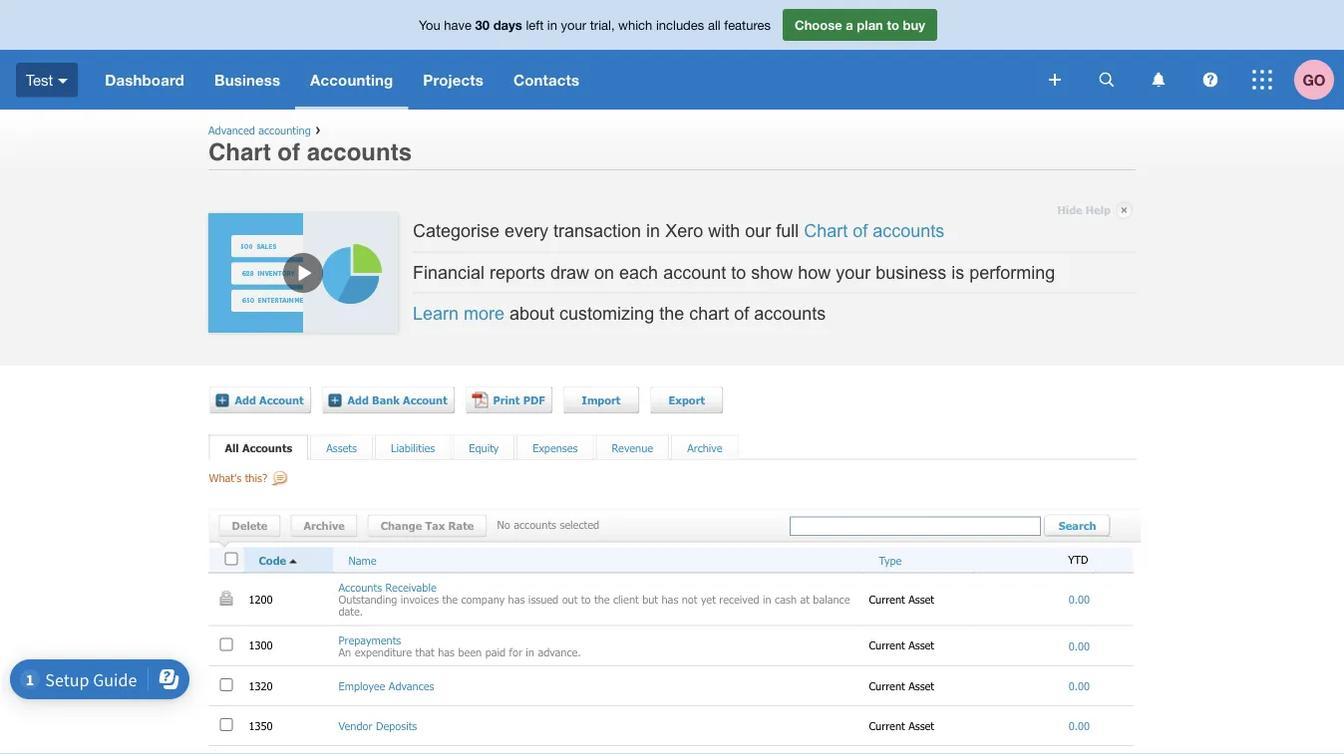 Task type: vqa. For each thing, say whether or not it's contained in the screenshot.
by
no



Task type: locate. For each thing, give the bounding box(es) containing it.
0 vertical spatial archive link
[[687, 441, 723, 455]]

archive link up code link
[[291, 515, 358, 538]]

advanced accounting › chart of accounts
[[208, 120, 412, 166]]

accounts
[[307, 138, 412, 166], [873, 221, 945, 241], [754, 304, 826, 324], [514, 518, 556, 532]]

0 horizontal spatial the
[[442, 594, 458, 607]]

the right the invoices
[[442, 594, 458, 607]]

test button
[[0, 50, 90, 110]]

type
[[879, 554, 902, 567]]

0 horizontal spatial your
[[561, 17, 587, 32]]

our
[[745, 221, 771, 241]]

of right full
[[853, 221, 868, 241]]

expenditure
[[355, 646, 412, 660]]

has left issued at the bottom of page
[[508, 594, 525, 607]]

add left "bank"
[[348, 394, 369, 407]]

archive up code link
[[304, 520, 345, 533]]

4 0.00 from the top
[[1069, 720, 1090, 733]]

in inside the prepayments an expenditure that has been paid for in advance.
[[526, 646, 535, 660]]

add for add account
[[235, 394, 256, 407]]

1 horizontal spatial add
[[348, 394, 369, 407]]

2 0.00 link from the top
[[1069, 640, 1090, 653]]

projects button
[[408, 50, 499, 110]]

0.00
[[1069, 593, 1090, 607], [1069, 640, 1090, 653], [1069, 680, 1090, 693], [1069, 720, 1090, 733]]

add account link
[[209, 386, 312, 414]]

0 vertical spatial to
[[887, 17, 900, 32]]

xero
[[665, 221, 703, 241]]

archive down export
[[687, 441, 723, 455]]

chart right full
[[804, 221, 848, 241]]

what's this?
[[209, 472, 267, 485]]

1 vertical spatial to
[[731, 262, 746, 283]]

0 horizontal spatial archive link
[[291, 515, 358, 538]]

2 current from the top
[[869, 639, 905, 653]]

0 horizontal spatial add
[[235, 394, 256, 407]]

current for 1320
[[869, 680, 905, 693]]

0 horizontal spatial of
[[278, 138, 300, 166]]

navigation
[[90, 50, 1035, 110]]

financial
[[413, 262, 485, 283]]

1 vertical spatial archive
[[304, 520, 345, 533]]

contacts button
[[499, 50, 595, 110]]

1 0.00 link from the top
[[1069, 593, 1090, 607]]

assets link
[[326, 441, 357, 455]]

no accounts selected
[[497, 518, 599, 532]]

1 add from the left
[[235, 394, 256, 407]]

0 vertical spatial your
[[561, 17, 587, 32]]

1 0.00 from the top
[[1069, 593, 1090, 607]]

4 current from the top
[[869, 719, 905, 733]]

the left the "client"
[[594, 594, 610, 607]]

current for 1200
[[869, 593, 905, 606]]

1 current asset from the top
[[869, 593, 938, 606]]

reports
[[490, 262, 546, 283]]

0.00 for 1200
[[1069, 593, 1090, 607]]

0.00 for 1350
[[1069, 720, 1090, 733]]

employee advances
[[339, 680, 434, 693]]

archive
[[687, 441, 723, 455], [304, 520, 345, 533]]

0 vertical spatial of
[[278, 138, 300, 166]]

import
[[582, 394, 621, 407]]

business button
[[199, 50, 295, 110]]

have
[[444, 17, 472, 32]]

account
[[663, 262, 726, 283]]

out
[[562, 594, 578, 607]]

import link
[[563, 386, 640, 414]]

3 current asset from the top
[[869, 680, 938, 693]]

chart down advanced
[[208, 138, 271, 166]]

1 horizontal spatial to
[[731, 262, 746, 283]]

banner
[[0, 0, 1344, 110]]

0 vertical spatial chart
[[208, 138, 271, 166]]

choose a plan to buy
[[795, 17, 926, 32]]

1 vertical spatial of
[[853, 221, 868, 241]]

1 vertical spatial chart
[[804, 221, 848, 241]]

hide help
[[1058, 203, 1111, 217]]

0.00 for 1300
[[1069, 640, 1090, 653]]

archive link down export
[[687, 441, 723, 455]]

accounts receivable link
[[339, 581, 437, 595]]

issued
[[528, 594, 559, 607]]

2 vertical spatial of
[[734, 304, 749, 324]]

full
[[776, 221, 799, 241]]

has right that
[[438, 646, 455, 660]]

employee advances link
[[339, 680, 434, 693]]

1 vertical spatial accounts
[[339, 581, 382, 595]]

1 vertical spatial archive link
[[291, 515, 358, 538]]

3 current from the top
[[869, 680, 905, 693]]

svg image
[[1253, 70, 1273, 90], [1100, 72, 1115, 87], [1152, 72, 1165, 87], [1203, 72, 1218, 87], [1049, 74, 1061, 86]]

to left show
[[731, 262, 746, 283]]

in right for
[[526, 646, 535, 660]]

asset
[[909, 593, 935, 606], [909, 639, 935, 653], [909, 680, 935, 693], [909, 719, 935, 733]]

accounts down show
[[754, 304, 826, 324]]

0 horizontal spatial to
[[581, 594, 591, 607]]

2 asset from the top
[[909, 639, 935, 653]]

dashboard link
[[90, 50, 199, 110]]

None checkbox
[[225, 553, 238, 566], [220, 719, 233, 732], [225, 553, 238, 566], [220, 719, 233, 732]]

0 horizontal spatial accounts
[[242, 441, 292, 455]]

0 vertical spatial archive
[[687, 441, 723, 455]]

4 current asset from the top
[[869, 719, 938, 733]]

of right chart
[[734, 304, 749, 324]]

2 vertical spatial to
[[581, 594, 591, 607]]

in right "left" in the top left of the page
[[547, 17, 557, 32]]

employee
[[339, 680, 385, 693]]

add up 'all accounts'
[[235, 394, 256, 407]]

this?
[[245, 472, 267, 485]]

name link
[[349, 554, 377, 567]]

2 horizontal spatial has
[[662, 594, 678, 607]]

navigation inside banner
[[90, 50, 1035, 110]]

account right "bank"
[[403, 394, 448, 407]]

asset for 1350
[[909, 719, 935, 733]]

has
[[508, 594, 525, 607], [662, 594, 678, 607], [438, 646, 455, 660]]

1 horizontal spatial archive link
[[687, 441, 723, 455]]

performing
[[970, 262, 1056, 283]]

your
[[561, 17, 587, 32], [836, 262, 871, 283]]

not
[[682, 594, 698, 607]]

has left not
[[662, 594, 678, 607]]

4 asset from the top
[[909, 719, 935, 733]]

selected
[[560, 518, 599, 532]]

None checkbox
[[220, 639, 233, 652], [220, 679, 233, 692], [220, 639, 233, 652], [220, 679, 233, 692]]

is
[[952, 262, 965, 283]]

you have 30 days left in your trial, which includes all features
[[419, 17, 771, 32]]

1 horizontal spatial of
[[734, 304, 749, 324]]

in
[[547, 17, 557, 32], [646, 221, 660, 241], [763, 594, 772, 607], [526, 646, 535, 660]]

liabilities
[[391, 441, 435, 455]]

1 current from the top
[[869, 593, 905, 606]]

accounting
[[310, 71, 393, 89]]

show
[[751, 262, 793, 283]]

accounts inside advanced accounting › chart of accounts
[[307, 138, 412, 166]]

current asset
[[869, 593, 938, 606], [869, 639, 938, 653], [869, 680, 938, 693], [869, 719, 938, 733]]

cash
[[775, 594, 797, 607]]

archive link
[[687, 441, 723, 455], [291, 515, 358, 538]]

in left the xero on the top of page
[[646, 221, 660, 241]]

None text field
[[790, 517, 1041, 537]]

account up all accounts link
[[259, 394, 304, 407]]

0 horizontal spatial has
[[438, 646, 455, 660]]

vendor deposits
[[339, 720, 417, 733]]

1 horizontal spatial account
[[403, 394, 448, 407]]

what's this? link
[[209, 472, 289, 499]]

the left chart
[[659, 304, 684, 324]]

1 horizontal spatial has
[[508, 594, 525, 607]]

3 0.00 link from the top
[[1069, 680, 1090, 693]]

prepayments an expenditure that has been paid for in advance.
[[339, 634, 581, 660]]

your left trial,
[[561, 17, 587, 32]]

your right how at the right top
[[836, 262, 871, 283]]

2 0.00 from the top
[[1069, 640, 1090, 653]]

0 horizontal spatial account
[[259, 394, 304, 407]]

add bank account
[[348, 394, 448, 407]]

in left cash
[[763, 594, 772, 607]]

4 0.00 link from the top
[[1069, 720, 1090, 733]]

accounts
[[242, 441, 292, 455], [339, 581, 382, 595]]

1 horizontal spatial accounts
[[339, 581, 382, 595]]

2 add from the left
[[348, 394, 369, 407]]

accounts down ›
[[307, 138, 412, 166]]

vendor deposits link
[[339, 720, 417, 733]]

change tax rate
[[381, 520, 474, 533]]

the for customizing
[[659, 304, 684, 324]]

current asset for 1350
[[869, 719, 938, 733]]

2 horizontal spatial the
[[659, 304, 684, 324]]

accounts up date.
[[339, 581, 382, 595]]

business
[[214, 71, 280, 89]]

revenue link
[[612, 441, 653, 455]]

hide
[[1058, 203, 1083, 217]]

accounts inside the 'accounts receivable outstanding invoices the company has issued out to the client but has not yet received in cash at balance date.'
[[339, 581, 382, 595]]

in inside the 'accounts receivable outstanding invoices the company has issued out to the client but has not yet received in cash at balance date.'
[[763, 594, 772, 607]]

every
[[505, 221, 549, 241]]

rate
[[448, 520, 474, 533]]

to left the buy
[[887, 17, 900, 32]]

3 0.00 from the top
[[1069, 680, 1090, 693]]

account
[[259, 394, 304, 407], [403, 394, 448, 407]]

1 vertical spatial your
[[836, 262, 871, 283]]

to right out
[[581, 594, 591, 607]]

for
[[509, 646, 522, 660]]

categorise
[[413, 221, 500, 241]]

accounts up this?
[[242, 441, 292, 455]]

add
[[235, 394, 256, 407], [348, 394, 369, 407]]

0 horizontal spatial chart
[[208, 138, 271, 166]]

to
[[887, 17, 900, 32], [731, 262, 746, 283], [581, 594, 591, 607]]

prepayments
[[339, 634, 401, 647]]

navigation containing dashboard
[[90, 50, 1035, 110]]

2 current asset from the top
[[869, 639, 938, 653]]

1 asset from the top
[[909, 593, 935, 606]]

equity
[[469, 441, 499, 455]]

2 account from the left
[[403, 394, 448, 407]]

0.00 link for 1300
[[1069, 640, 1090, 653]]

of down accounting
[[278, 138, 300, 166]]

2 horizontal spatial to
[[887, 17, 900, 32]]

chart
[[208, 138, 271, 166], [804, 221, 848, 241]]

3 asset from the top
[[909, 680, 935, 693]]



Task type: describe. For each thing, give the bounding box(es) containing it.
search button
[[1044, 515, 1112, 539]]

print pdf link
[[465, 386, 553, 414]]

name
[[349, 554, 377, 567]]

type link
[[879, 554, 902, 567]]

current for 1350
[[869, 719, 905, 733]]

contacts
[[514, 71, 580, 89]]

0.00 link for 1320
[[1069, 680, 1090, 693]]

company
[[461, 594, 505, 607]]

1200
[[249, 593, 276, 606]]

0 vertical spatial accounts
[[242, 441, 292, 455]]

more
[[464, 304, 505, 324]]

current for 1300
[[869, 639, 905, 653]]

asset for 1200
[[909, 593, 935, 606]]

left
[[526, 17, 544, 32]]

0.00 link for 1350
[[1069, 720, 1090, 733]]

client
[[613, 594, 639, 607]]

choose
[[795, 17, 842, 32]]

that
[[415, 646, 435, 660]]

1 horizontal spatial your
[[836, 262, 871, 283]]

on
[[594, 262, 614, 283]]

projects
[[423, 71, 484, 89]]

been
[[458, 646, 482, 660]]

bank
[[372, 394, 400, 407]]

help
[[1086, 203, 1111, 217]]

1 account from the left
[[259, 394, 304, 407]]

yet
[[701, 594, 716, 607]]

advanced accounting link
[[208, 123, 311, 137]]

accounts right no at the left bottom
[[514, 518, 556, 532]]

advance.
[[538, 646, 581, 660]]

print
[[493, 394, 520, 407]]

with
[[708, 221, 740, 241]]

ytd
[[1068, 554, 1089, 567]]

pdf
[[523, 394, 545, 407]]

expenses
[[533, 441, 578, 455]]

customizing
[[560, 304, 654, 324]]

delete
[[232, 520, 268, 533]]

svg image
[[58, 79, 68, 84]]

no
[[497, 518, 510, 532]]

code
[[259, 554, 286, 567]]

days
[[493, 17, 522, 32]]

dashboard
[[105, 71, 184, 89]]

all
[[708, 17, 721, 32]]

plan
[[857, 17, 883, 32]]

1 horizontal spatial archive
[[687, 441, 723, 455]]

delete link
[[219, 515, 281, 538]]

at
[[800, 594, 810, 607]]

current asset for 1200
[[869, 593, 938, 606]]

you
[[419, 17, 441, 32]]

export link
[[650, 386, 724, 414]]

asset for 1300
[[909, 639, 935, 653]]

all
[[225, 441, 239, 455]]

paid
[[485, 646, 506, 660]]

1300
[[249, 639, 276, 653]]

go
[[1303, 71, 1326, 89]]

an
[[339, 646, 351, 660]]

all accounts link
[[225, 441, 292, 455]]

features
[[724, 17, 771, 32]]

0.00 link for 1200
[[1069, 593, 1090, 607]]

test
[[26, 71, 53, 89]]

add for add bank account
[[348, 394, 369, 407]]

the for invoices
[[442, 594, 458, 607]]

business
[[876, 262, 947, 283]]

1320
[[249, 680, 276, 693]]

1 horizontal spatial chart
[[804, 221, 848, 241]]

transaction
[[554, 221, 641, 241]]

which
[[618, 17, 653, 32]]

a
[[846, 17, 853, 32]]

each
[[619, 262, 658, 283]]

you cannot delete/archive system accounts. image
[[220, 591, 233, 606]]

has inside the prepayments an expenditure that has been paid for in advance.
[[438, 646, 455, 660]]

financial reports draw on each account to show how your business is performing
[[413, 262, 1056, 283]]

banner containing dashboard
[[0, 0, 1344, 110]]

chart of accounts link
[[804, 221, 945, 241]]

›
[[315, 120, 321, 138]]

current asset for 1300
[[869, 639, 938, 653]]

1 horizontal spatial the
[[594, 594, 610, 607]]

asset for 1320
[[909, 680, 935, 693]]

2 horizontal spatial of
[[853, 221, 868, 241]]

your inside banner
[[561, 17, 587, 32]]

deposits
[[376, 720, 417, 733]]

revenue
[[612, 441, 653, 455]]

received
[[719, 594, 760, 607]]

accounts receivable outstanding invoices the company has issued out to the client but has not yet received in cash at balance date.
[[339, 581, 850, 619]]

buy
[[903, 17, 926, 32]]

draw
[[551, 262, 590, 283]]

of inside advanced accounting › chart of accounts
[[278, 138, 300, 166]]

accounts up business
[[873, 221, 945, 241]]

accounting
[[259, 123, 311, 137]]

in inside banner
[[547, 17, 557, 32]]

tax
[[425, 520, 445, 533]]

chart inside advanced accounting › chart of accounts
[[208, 138, 271, 166]]

advances
[[389, 680, 434, 693]]

learn more link
[[413, 304, 505, 324]]

all accounts
[[225, 441, 292, 455]]

accounting button
[[295, 50, 408, 110]]

equity link
[[469, 441, 499, 455]]

to inside the 'accounts receivable outstanding invoices the company has issued out to the client but has not yet received in cash at balance date.'
[[581, 594, 591, 607]]

0.00 for 1320
[[1069, 680, 1090, 693]]

1350
[[249, 719, 276, 733]]

change tax rate link
[[368, 515, 487, 538]]

go button
[[1295, 50, 1344, 110]]

current asset for 1320
[[869, 680, 938, 693]]

0 horizontal spatial archive
[[304, 520, 345, 533]]

learn
[[413, 304, 459, 324]]

advanced
[[208, 123, 255, 137]]



